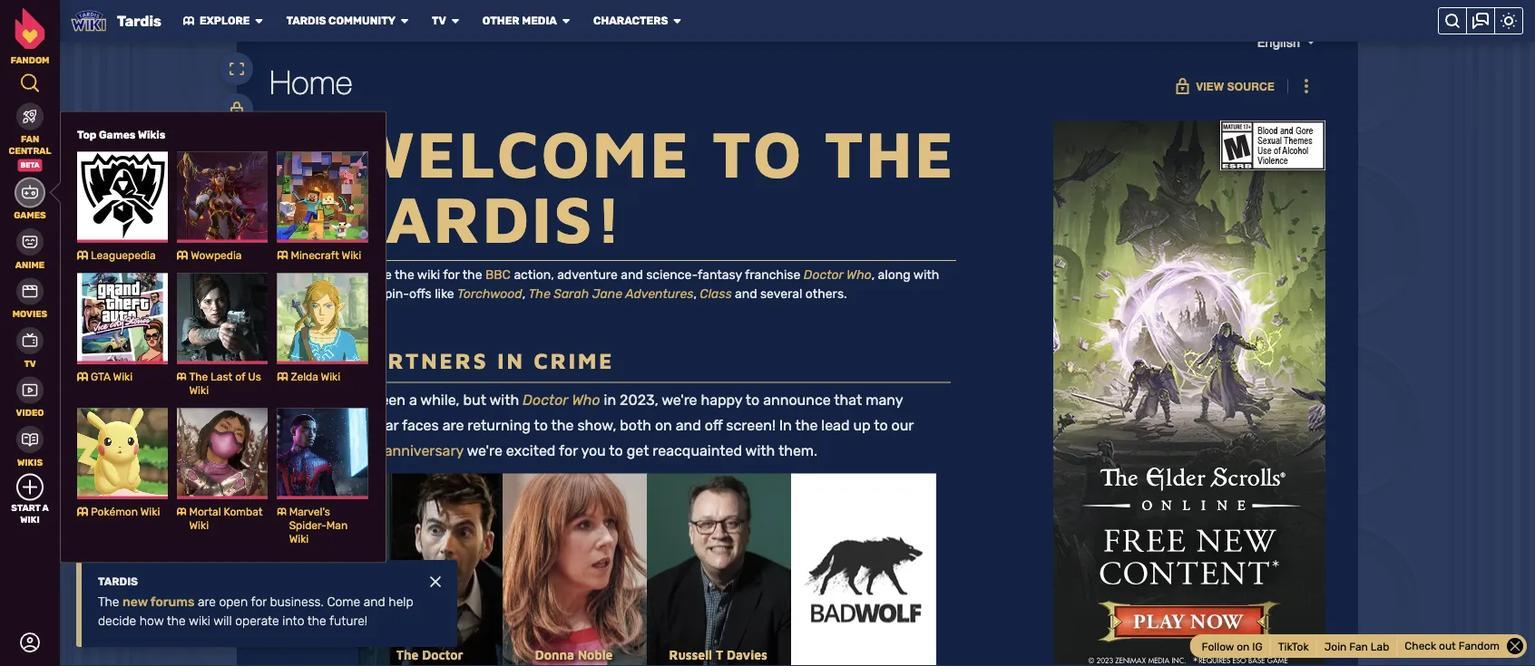 Task type: describe. For each thing, give the bounding box(es) containing it.
follow on ig
[[1202, 641, 1263, 654]]

excited
[[506, 443, 556, 460]]

1 horizontal spatial doctor who link
[[804, 268, 872, 283]]

screen!
[[726, 418, 776, 435]]

announce
[[763, 392, 831, 410]]

pokémon wiki link
[[77, 409, 168, 519]]

reacquainted
[[653, 443, 742, 460]]

2 vertical spatial doctor
[[422, 649, 463, 664]]

tardis up new
[[98, 576, 138, 589]]

faces
[[402, 418, 439, 435]]

beta
[[20, 161, 39, 170]]

media
[[522, 15, 557, 27]]

tardis for tardis community
[[286, 15, 326, 27]]

are open for business. come and help decide how the wiki will operate into the future!
[[98, 595, 413, 629]]

decide
[[98, 614, 136, 629]]

our
[[891, 418, 914, 435]]

ig
[[1252, 641, 1263, 654]]

tiny image up the doctor link
[[430, 577, 441, 588]]

anime
[[15, 259, 45, 270]]

pokémon wiki
[[91, 506, 160, 519]]

1 vertical spatial doctor
[[523, 392, 568, 410]]

torchwood link
[[457, 287, 522, 302]]

for inside are open for business. come and help decide how the wiki will operate into the future!
[[251, 595, 267, 610]]

the sarah jane adventures link
[[529, 287, 693, 302]]

several
[[760, 287, 802, 302]]

noble
[[578, 649, 613, 664]]

0 vertical spatial for
[[443, 268, 460, 283]]

to inside welcome to the tardis!
[[712, 115, 804, 192]]

explore link
[[183, 14, 250, 28]]

1 horizontal spatial wikis
[[138, 128, 165, 141]]

class link
[[700, 287, 732, 302]]

the down action,
[[529, 287, 550, 302]]

up
[[853, 418, 871, 435]]

russell t davies
[[669, 649, 767, 664]]

expand image
[[229, 61, 245, 77]]

1 horizontal spatial ,
[[693, 287, 697, 302]]

tiny image inside explore link
[[183, 15, 194, 26]]

while,
[[420, 392, 460, 410]]

source
[[1227, 80, 1275, 93]]

returning
[[467, 418, 531, 435]]

mortal kombat wiki
[[189, 506, 263, 533]]

get
[[627, 443, 649, 460]]

science-
[[646, 268, 698, 283]]

bad wolf productions (11 kb) image
[[791, 474, 936, 667]]

we're the wiki for the bbc action, adventure and science-fantasy franchise doctor who
[[361, 268, 872, 283]]

60th anniversary link
[[348, 443, 464, 460]]

0 horizontal spatial ,
[[522, 287, 525, 302]]

russell
[[669, 649, 712, 664]]

tardis for tardis link
[[117, 12, 161, 29]]

1 vertical spatial with
[[489, 392, 519, 410]]

adventures
[[625, 287, 693, 302]]

anniversary
[[384, 443, 464, 460]]

1 vertical spatial on
[[1237, 641, 1250, 654]]

and right 'class'
[[735, 287, 757, 302]]

wowpedia
[[191, 249, 242, 262]]

0 vertical spatial tv link
[[432, 14, 446, 28]]

wikis inside "fandom navigation" element
[[17, 457, 43, 468]]

characters
[[593, 15, 668, 27]]

0 horizontal spatial in
[[497, 349, 525, 374]]

you
[[581, 443, 606, 460]]

for inside in 2023, we're happy to announce that many familiar faces are returning to the show, both on and off screen! in the lead up to our 60th anniversary we're excited for you to get reacquainted with them.
[[559, 443, 578, 460]]

wowpedia link
[[177, 152, 268, 263]]

torchwood , the sarah jane adventures , class and several others.
[[457, 287, 847, 302]]

tiny image right characters at the left
[[672, 15, 683, 26]]

jane
[[592, 287, 622, 302]]

gta wiki
[[91, 371, 133, 384]]

tv inside "fandom navigation" element
[[24, 358, 36, 369]]

check out fandom link
[[1405, 640, 1500, 653]]

1 horizontal spatial wiki
[[417, 268, 440, 283]]

into
[[282, 614, 304, 629]]

with inside , along with its spin-offs like
[[913, 268, 939, 283]]

last
[[211, 371, 233, 384]]

marvel's spider-man wiki
[[289, 506, 348, 546]]

donna noble image
[[503, 474, 648, 667]]

the inside welcome to the tardis!
[[825, 115, 956, 192]]

help
[[389, 595, 413, 610]]

fandom link
[[0, 8, 60, 66]]

, inside , along with its spin-offs like
[[872, 268, 875, 283]]

in
[[779, 418, 792, 435]]

small image
[[22, 479, 38, 496]]

crime
[[534, 349, 615, 374]]

along
[[878, 268, 910, 283]]

a inside start a wiki
[[42, 503, 49, 514]]

0 vertical spatial games
[[99, 128, 136, 141]]

business.
[[270, 595, 324, 610]]

will
[[213, 614, 232, 629]]

pokémon
[[91, 506, 138, 519]]

familiar
[[348, 418, 399, 435]]

games inside games "link"
[[14, 210, 46, 221]]

new
[[122, 595, 148, 610]]

in 2023, we're happy to announce that many familiar faces are returning to the show, both on and off screen! in the lead up to our 60th anniversary we're excited for you to get reacquainted with them.
[[348, 392, 914, 460]]

its
[[361, 287, 375, 302]]

fandom
[[1459, 640, 1500, 653]]

operate
[[235, 614, 279, 629]]

tiny image for tardis community
[[399, 15, 410, 26]]

russell t davies image
[[647, 474, 792, 667]]

movies link
[[0, 276, 60, 320]]

new forums link
[[122, 595, 194, 610]]

the doctor image
[[358, 474, 504, 667]]

games link
[[0, 177, 60, 221]]

like
[[435, 287, 454, 302]]

start
[[11, 503, 40, 514]]

with inside in 2023, we're happy to announce that many familiar faces are returning to the show, both on and off screen! in the lead up to our 60th anniversary we're excited for you to get reacquainted with them.
[[745, 443, 775, 460]]

tardis community link
[[286, 14, 395, 28]]



Task type: vqa. For each thing, say whether or not it's contained in the screenshot.
'HELP & POLICIES' link
no



Task type: locate. For each thing, give the bounding box(es) containing it.
others.
[[805, 287, 847, 302]]

1 horizontal spatial fan
[[1349, 641, 1368, 654]]

fan up central
[[21, 134, 39, 145]]

welcome to the tardis!
[[348, 115, 956, 257]]

0 vertical spatial tv
[[432, 15, 446, 27]]

tv link down movies
[[0, 326, 60, 370]]

0 horizontal spatial wiki
[[189, 614, 210, 629]]

wikis right top
[[138, 128, 165, 141]]

davies
[[727, 649, 767, 664]]

spin-
[[378, 287, 409, 302]]

tardis right tardis icon
[[117, 12, 161, 29]]

0 horizontal spatial fan
[[21, 134, 39, 145]]

spider-
[[289, 520, 326, 533]]

tiny image for other media
[[561, 15, 571, 26]]

future!
[[329, 614, 367, 629]]

tardis
[[117, 12, 161, 29], [286, 15, 326, 27], [98, 576, 138, 589]]

view source link
[[1163, 70, 1286, 103]]

tiny image right explore
[[254, 15, 264, 26]]

with right along
[[913, 268, 939, 283]]

advertisement region
[[1053, 121, 1325, 666]]

marvel's
[[289, 506, 330, 519]]

1 vertical spatial tv link
[[0, 326, 60, 370]]

0 horizontal spatial a
[[42, 503, 49, 514]]

follow
[[1202, 641, 1234, 654]]

0 horizontal spatial we're
[[467, 443, 502, 460]]

video
[[16, 408, 44, 419]]

minecraft wiki link
[[277, 152, 368, 263]]

1 horizontal spatial tv
[[432, 15, 446, 27]]

who up show,
[[572, 392, 600, 410]]

them.
[[778, 443, 818, 460]]

1 vertical spatial we're
[[467, 443, 502, 460]]

0 vertical spatial a
[[409, 392, 417, 410]]

explore
[[199, 15, 250, 27]]

1 vertical spatial a
[[42, 503, 49, 514]]

join
[[1324, 641, 1347, 654]]

1 vertical spatial tv
[[24, 358, 36, 369]]

view
[[1196, 80, 1224, 93]]

start a wiki
[[11, 503, 49, 525]]

collapse image
[[1507, 639, 1523, 655]]

0 horizontal spatial who
[[572, 392, 600, 410]]

tiktok
[[1278, 641, 1309, 654]]

tiny image
[[399, 15, 410, 26], [450, 15, 461, 26], [561, 15, 571, 26], [1305, 37, 1316, 48]]

other
[[482, 15, 520, 27]]

0 vertical spatial on
[[655, 418, 672, 435]]

the left last
[[189, 371, 208, 384]]

are down while,
[[442, 418, 464, 435]]

t
[[716, 649, 723, 664]]

with
[[913, 268, 939, 283], [489, 392, 519, 410], [745, 443, 775, 460]]

check
[[1405, 640, 1436, 653]]

characters link
[[593, 14, 668, 28]]

for up operate
[[251, 595, 267, 610]]

the for the last of us wiki
[[189, 371, 208, 384]]

we're
[[361, 268, 392, 283]]

it's been a while, but with doctor who
[[348, 392, 600, 410]]

show,
[[577, 418, 616, 435]]

other media link
[[482, 14, 557, 28]]

marvel's spider-man wiki link
[[277, 409, 368, 547]]

the down help
[[396, 649, 419, 664]]

fan inside 'fan central beta'
[[21, 134, 39, 145]]

top
[[77, 128, 97, 141]]

0 horizontal spatial doctor who link
[[523, 392, 600, 410]]

been
[[372, 392, 406, 410]]

tv link left other
[[432, 14, 446, 28]]

are inside in 2023, we're happy to announce that many familiar faces are returning to the show, both on and off screen! in the lead up to our 60th anniversary we're excited for you to get reacquainted with them.
[[442, 418, 464, 435]]

zelda wiki
[[291, 371, 340, 384]]

2 horizontal spatial for
[[559, 443, 578, 460]]

many
[[866, 392, 903, 410]]

tiny image right english
[[1305, 37, 1316, 48]]

2 horizontal spatial doctor
[[804, 268, 843, 283]]

we're down returning
[[467, 443, 502, 460]]

1 horizontal spatial who
[[846, 268, 872, 283]]

wiki inside mortal kombat wiki
[[189, 520, 209, 533]]

for up like
[[443, 268, 460, 283]]

join fan lab
[[1324, 641, 1389, 654]]

tiktok link
[[1271, 637, 1317, 657]]

and left help
[[364, 595, 385, 610]]

2 horizontal spatial with
[[913, 268, 939, 283]]

tardis left community
[[286, 15, 326, 27]]

other media
[[482, 15, 557, 27]]

1 horizontal spatial games
[[99, 128, 136, 141]]

who left along
[[846, 268, 872, 283]]

wiki inside the last of us wiki
[[189, 385, 209, 397]]

fandom navigation element
[[0, 8, 60, 526]]

mortal
[[189, 506, 221, 519]]

0 vertical spatial who
[[846, 268, 872, 283]]

tiny image left explore
[[183, 15, 194, 26]]

the last of us wiki link
[[177, 274, 268, 398]]

tv left other
[[432, 15, 446, 27]]

0 vertical spatial fan
[[21, 134, 39, 145]]

doctor
[[804, 268, 843, 283], [523, 392, 568, 410], [422, 649, 463, 664]]

us
[[248, 371, 261, 384]]

fantasy
[[698, 268, 742, 283]]

and left off
[[676, 418, 701, 435]]

the inside the last of us wiki
[[189, 371, 208, 384]]

1 vertical spatial doctor who link
[[523, 392, 600, 410]]

with up returning
[[489, 392, 519, 410]]

0 vertical spatial wiki
[[417, 268, 440, 283]]

the for the doctor
[[396, 649, 419, 664]]

lab
[[1371, 641, 1389, 654]]

1 vertical spatial for
[[559, 443, 578, 460]]

but
[[463, 392, 486, 410]]

tardis inside the tardis community link
[[286, 15, 326, 27]]

1 horizontal spatial with
[[745, 443, 775, 460]]

wiki inside start a wiki
[[20, 514, 40, 525]]

in inside in 2023, we're happy to announce that many familiar faces are returning to the show, both on and off screen! in the lead up to our 60th anniversary we're excited for you to get reacquainted with them.
[[604, 392, 616, 410]]

start a wiki link
[[0, 474, 60, 526]]

and inside in 2023, we're happy to announce that many familiar faces are returning to the show, both on and off screen! in the lead up to our 60th anniversary we're excited for you to get reacquainted with them.
[[676, 418, 701, 435]]

, left along
[[872, 268, 875, 283]]

tiny image left other
[[450, 15, 461, 26]]

1 vertical spatial are
[[198, 595, 216, 610]]

1 horizontal spatial in
[[604, 392, 616, 410]]

tv up video link
[[24, 358, 36, 369]]

russell t davies link
[[668, 645, 770, 666]]

0 vertical spatial in
[[497, 349, 525, 374]]

doctor who link down crime
[[523, 392, 600, 410]]

1 horizontal spatial for
[[443, 268, 460, 283]]

2 vertical spatial for
[[251, 595, 267, 610]]

wikis up small icon in the left of the page
[[17, 457, 43, 468]]

follow on ig link
[[1194, 637, 1271, 657]]

1 horizontal spatial we're
[[662, 392, 697, 410]]

0 horizontal spatial wikis
[[17, 457, 43, 468]]

on left ig
[[1237, 641, 1250, 654]]

,
[[872, 268, 875, 283], [522, 287, 525, 302], [693, 287, 697, 302]]

search [ctrl-option-f] image
[[20, 73, 40, 93]]

2 vertical spatial with
[[745, 443, 775, 460]]

view source
[[1196, 80, 1275, 93]]

are up the will
[[198, 595, 216, 610]]

1 horizontal spatial tv link
[[432, 14, 446, 28]]

off
[[705, 418, 723, 435]]

games up anime "link"
[[14, 210, 46, 221]]

tardis link
[[117, 12, 161, 30]]

top games wikis
[[77, 128, 165, 141]]

bbc
[[485, 268, 511, 283]]

0 horizontal spatial for
[[251, 595, 267, 610]]

0 vertical spatial wikis
[[138, 128, 165, 141]]

1 horizontal spatial a
[[409, 392, 417, 410]]

kombat
[[224, 506, 263, 519]]

both
[[620, 418, 651, 435]]

and inside are open for business. come and help decide how the wiki will operate into the future!
[[364, 595, 385, 610]]

the up decide
[[98, 595, 119, 610]]

0 horizontal spatial on
[[655, 418, 672, 435]]

we're right 2023,
[[662, 392, 697, 410]]

class
[[700, 287, 732, 302]]

on right both
[[655, 418, 672, 435]]

0 horizontal spatial tv
[[24, 358, 36, 369]]

a right 'start'
[[42, 503, 49, 514]]

the doctor
[[396, 649, 463, 664]]

and up 'torchwood , the sarah jane adventures , class and several others.'
[[621, 268, 643, 283]]

wiki up offs
[[417, 268, 440, 283]]

of
[[235, 371, 245, 384]]

in up show,
[[604, 392, 616, 410]]

are inside are open for business. come and help decide how the wiki will operate into the future!
[[198, 595, 216, 610]]

tardis!
[[348, 181, 624, 257]]

1 vertical spatial fan
[[1349, 641, 1368, 654]]

zelda
[[291, 371, 318, 384]]

1 vertical spatial wikis
[[17, 457, 43, 468]]

, down action,
[[522, 287, 525, 302]]

we're
[[662, 392, 697, 410], [467, 443, 502, 460]]

tiny image for tv
[[450, 15, 461, 26]]

bbc link
[[485, 268, 511, 283]]

0 horizontal spatial with
[[489, 392, 519, 410]]

in up it's been a while, but with doctor who
[[497, 349, 525, 374]]

welcome
[[348, 115, 692, 192]]

0 horizontal spatial games
[[14, 210, 46, 221]]

60th
[[348, 443, 381, 460]]

donna
[[535, 649, 574, 664]]

doctor who link up others.
[[804, 268, 872, 283]]

2 horizontal spatial ,
[[872, 268, 875, 283]]

fandom
[[11, 55, 49, 66]]

come
[[327, 595, 360, 610]]

wiki left the will
[[189, 614, 210, 629]]

wiki inside marvel's spider-man wiki
[[289, 533, 309, 546]]

0 vertical spatial we're
[[662, 392, 697, 410]]

0 vertical spatial are
[[442, 418, 464, 435]]

0 vertical spatial doctor who link
[[804, 268, 872, 283]]

for left you
[[559, 443, 578, 460]]

games right top
[[99, 128, 136, 141]]

1 vertical spatial in
[[604, 392, 616, 410]]

on inside in 2023, we're happy to announce that many familiar faces are returning to the show, both on and off screen! in the lead up to our 60th anniversary we're excited for you to get reacquainted with them.
[[655, 418, 672, 435]]

, left 'class'
[[693, 287, 697, 302]]

the
[[825, 115, 956, 192], [395, 268, 414, 283], [462, 268, 482, 283], [551, 418, 574, 435], [795, 418, 818, 435], [167, 614, 186, 629], [307, 614, 326, 629]]

tiny image right community
[[399, 15, 410, 26]]

0 horizontal spatial tv link
[[0, 326, 60, 370]]

0 vertical spatial doctor
[[804, 268, 843, 283]]

happy
[[701, 392, 742, 410]]

1 horizontal spatial are
[[442, 418, 464, 435]]

0 horizontal spatial are
[[198, 595, 216, 610]]

view source image
[[229, 102, 245, 118]]

with down screen!
[[745, 443, 775, 460]]

fan
[[21, 134, 39, 145], [1349, 641, 1368, 654]]

man
[[326, 520, 348, 533]]

a right been
[[409, 392, 417, 410]]

open
[[219, 595, 248, 610]]

are
[[442, 418, 464, 435], [198, 595, 216, 610]]

the new forums
[[98, 595, 194, 610]]

the for the new forums
[[98, 595, 119, 610]]

1 vertical spatial games
[[14, 210, 46, 221]]

how
[[139, 614, 164, 629]]

wiki inside are open for business. come and help decide how the wiki will operate into the future!
[[189, 614, 210, 629]]

tiny image
[[183, 15, 194, 26], [254, 15, 264, 26], [672, 15, 683, 26], [430, 577, 441, 588]]

tiny image right media
[[561, 15, 571, 26]]

0 vertical spatial with
[[913, 268, 939, 283]]

the
[[529, 287, 550, 302], [189, 371, 208, 384], [98, 595, 119, 610], [396, 649, 419, 664]]

fan left lab
[[1349, 641, 1368, 654]]

1 horizontal spatial on
[[1237, 641, 1250, 654]]

tardis image
[[71, 7, 106, 34]]

1 vertical spatial who
[[572, 392, 600, 410]]

1 vertical spatial wiki
[[189, 614, 210, 629]]

0 horizontal spatial doctor
[[422, 649, 463, 664]]

for
[[443, 268, 460, 283], [559, 443, 578, 460], [251, 595, 267, 610]]

1 horizontal spatial doctor
[[523, 392, 568, 410]]



